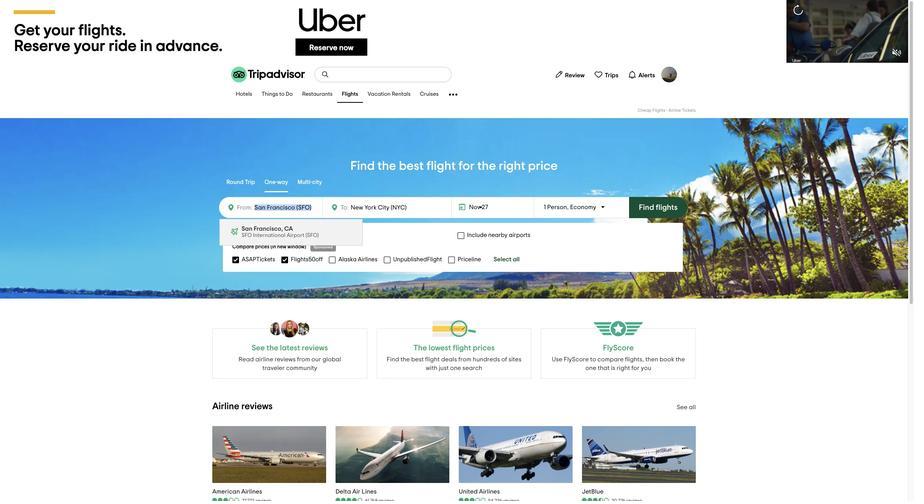 Task type: vqa. For each thing, say whether or not it's contained in the screenshot.
check for Thu,
no



Task type: locate. For each thing, give the bounding box(es) containing it.
united airlines link
[[459, 488, 520, 496]]

flights left -
[[653, 108, 666, 113]]

-
[[667, 108, 668, 113]]

2 vertical spatial find
[[387, 357, 399, 363]]

flight inside find the best flight deals from hundreds of sites with just one search
[[425, 357, 440, 363]]

1 vertical spatial flight
[[425, 357, 440, 363]]

1 vertical spatial right
[[617, 365, 630, 372]]

the
[[414, 344, 427, 352]]

find inside find the best flight deals from hundreds of sites with just one search
[[387, 357, 399, 363]]

to inside things to do link
[[280, 92, 285, 97]]

united airlines
[[459, 489, 500, 495]]

prefer
[[242, 232, 258, 238]]

airline reviews
[[212, 402, 273, 412]]

review
[[565, 72, 585, 78]]

1 vertical spatial see
[[677, 404, 688, 411]]

airlines right american
[[241, 489, 262, 495]]

window)
[[288, 245, 306, 250]]

27
[[482, 204, 488, 210]]

From where? text field
[[253, 202, 318, 213]]

1 vertical spatial best
[[411, 357, 424, 363]]

include nearby airports
[[467, 232, 531, 238]]

1 vertical spatial all
[[689, 404, 696, 411]]

global
[[323, 357, 341, 363]]

flights50off
[[291, 257, 323, 263]]

1 from from the left
[[297, 357, 310, 363]]

0 vertical spatial all
[[513, 256, 520, 263]]

1 horizontal spatial all
[[689, 404, 696, 411]]

3 of 5 bubbles image for united
[[459, 498, 487, 501]]

tickets
[[682, 108, 696, 113]]

prefer nonstop
[[242, 232, 282, 238]]

with
[[426, 365, 438, 372]]

airlines right united
[[479, 489, 500, 495]]

new
[[277, 245, 286, 250]]

tripadvisor image
[[231, 67, 305, 82]]

use
[[552, 357, 563, 363]]

hundreds
[[473, 357, 500, 363]]

airline
[[255, 357, 273, 363]]

1 horizontal spatial to
[[591, 357, 596, 363]]

to up one
[[591, 357, 596, 363]]

0 horizontal spatial flights
[[342, 92, 358, 97]]

airport
[[287, 233, 305, 238]]

0 horizontal spatial flyscore
[[564, 357, 589, 363]]

hotels
[[236, 92, 252, 97]]

cruises link
[[416, 86, 444, 103]]

select all
[[494, 256, 520, 263]]

1 horizontal spatial airline
[[669, 108, 681, 113]]

round
[[227, 179, 244, 185]]

1 vertical spatial to
[[591, 357, 596, 363]]

0 vertical spatial find
[[351, 160, 375, 172]]

flights
[[342, 92, 358, 97], [653, 108, 666, 113]]

asaptickets
[[242, 257, 275, 263]]

cheap
[[638, 108, 652, 113]]

all for see all
[[689, 404, 696, 411]]

read airline reviews from our global traveler community
[[239, 357, 341, 372]]

0 vertical spatial see
[[252, 344, 265, 352]]

0 horizontal spatial see
[[252, 344, 265, 352]]

jetblue
[[582, 489, 604, 495]]

2 horizontal spatial reviews
[[302, 344, 328, 352]]

to:
[[341, 205, 349, 211]]

find flights button
[[630, 197, 688, 218]]

find the best flight for the right price
[[351, 160, 558, 172]]

3 of 5 bubbles image down united
[[459, 498, 487, 501]]

0 horizontal spatial all
[[513, 256, 520, 263]]

None search field
[[315, 68, 451, 82]]

best
[[399, 160, 424, 172], [411, 357, 424, 363]]

2 horizontal spatial find
[[639, 204, 655, 212]]

flights
[[656, 204, 678, 212]]

0 vertical spatial to
[[280, 92, 285, 97]]

review link
[[552, 67, 588, 82]]

francisco,
[[254, 226, 283, 232]]

0 horizontal spatial airlines
[[241, 489, 262, 495]]

1
[[544, 204, 546, 210]]

0 vertical spatial reviews
[[302, 344, 328, 352]]

2 horizontal spatial airlines
[[479, 489, 500, 495]]

3 of 5 bubbles image
[[212, 498, 240, 501], [459, 498, 487, 501]]

flight left for
[[427, 160, 456, 172]]

1 horizontal spatial 3 of 5 bubbles image
[[459, 498, 487, 501]]

0 vertical spatial flights
[[342, 92, 358, 97]]

0 horizontal spatial from
[[297, 357, 310, 363]]

nearby
[[489, 232, 508, 238]]

book
[[660, 357, 675, 363]]

the lowest flight prices
[[414, 344, 495, 352]]

see all
[[677, 404, 696, 411]]

read
[[239, 357, 254, 363]]

priceline
[[458, 257, 481, 263]]

right
[[499, 160, 526, 172], [617, 365, 630, 372]]

alaska
[[339, 257, 357, 263]]

from inside read airline reviews from our global traveler community
[[297, 357, 310, 363]]

use flyscore to compare flights, then book the one that is right for you
[[552, 357, 685, 372]]

3 of 5 bubbles image down american
[[212, 498, 240, 501]]

1 vertical spatial flyscore
[[564, 357, 589, 363]]

flights left vacation at left top
[[342, 92, 358, 97]]

1 horizontal spatial find
[[387, 357, 399, 363]]

flight up with
[[425, 357, 440, 363]]

reviews
[[302, 344, 328, 352], [275, 357, 296, 363], [241, 402, 273, 412]]

1 vertical spatial airline
[[212, 402, 239, 412]]

one-way link
[[265, 174, 288, 192]]

0 horizontal spatial 3 of 5 bubbles image
[[212, 498, 240, 501]]

the
[[378, 160, 396, 172], [478, 160, 496, 172], [267, 344, 278, 352], [401, 357, 410, 363], [676, 357, 685, 363]]

airline
[[669, 108, 681, 113], [212, 402, 239, 412]]

1 vertical spatial reviews
[[275, 357, 296, 363]]

to left do
[[280, 92, 285, 97]]

from left our
[[297, 357, 310, 363]]

4 of 5 bubbles image
[[336, 498, 363, 501]]

the for find the best flight deals from hundreds of sites with just one search
[[401, 357, 410, 363]]

best inside find the best flight deals from hundreds of sites with just one search
[[411, 357, 424, 363]]

unpublishedflight
[[393, 257, 442, 263]]

trips
[[605, 72, 619, 78]]

1 horizontal spatial reviews
[[275, 357, 296, 363]]

right right is
[[617, 365, 630, 372]]

then
[[646, 357, 659, 363]]

air
[[353, 489, 361, 495]]

the inside find the best flight deals from hundreds of sites with just one search
[[401, 357, 410, 363]]

0 vertical spatial flyscore
[[603, 344, 634, 352]]

cruises
[[420, 92, 439, 97]]

advertisement region
[[0, 0, 909, 63]]

airlines for united airlines
[[479, 489, 500, 495]]

0 vertical spatial right
[[499, 160, 526, 172]]

things to do link
[[257, 86, 298, 103]]

the inside use flyscore to compare flights, then book the one that is right for you
[[676, 357, 685, 363]]

flyscore
[[603, 344, 634, 352], [564, 357, 589, 363]]

all for select all
[[513, 256, 520, 263]]

1 vertical spatial find
[[639, 204, 655, 212]]

1 horizontal spatial airlines
[[358, 257, 378, 263]]

airlines
[[358, 257, 378, 263], [241, 489, 262, 495], [479, 489, 500, 495]]

2 vertical spatial reviews
[[241, 402, 273, 412]]

right left price
[[499, 160, 526, 172]]

1 horizontal spatial right
[[617, 365, 630, 372]]

restaurants link
[[298, 86, 337, 103]]

0 vertical spatial best
[[399, 160, 424, 172]]

1 vertical spatial flights
[[653, 108, 666, 113]]

reviews inside read airline reviews from our global traveler community
[[275, 357, 296, 363]]

(sfo)
[[306, 233, 319, 238]]

0 vertical spatial airline
[[669, 108, 681, 113]]

round trip link
[[227, 174, 255, 192]]

from up one search
[[459, 357, 472, 363]]

from
[[297, 357, 310, 363], [459, 357, 472, 363]]

2 from from the left
[[459, 357, 472, 363]]

0 vertical spatial flight
[[427, 160, 456, 172]]

0 horizontal spatial to
[[280, 92, 285, 97]]

airlines inside "link"
[[241, 489, 262, 495]]

1 horizontal spatial from
[[459, 357, 472, 363]]

one-
[[265, 179, 278, 185]]

from:
[[237, 205, 253, 211]]

0 horizontal spatial find
[[351, 160, 375, 172]]

find inside button
[[639, 204, 655, 212]]

flyscore up compare
[[603, 344, 634, 352]]

0 horizontal spatial reviews
[[241, 402, 273, 412]]

find flights
[[639, 204, 678, 212]]

compare
[[232, 245, 254, 250]]

2 3 of 5 bubbles image from the left
[[459, 498, 487, 501]]

vacation rentals
[[368, 92, 411, 97]]

delta
[[336, 489, 351, 495]]

sponsored
[[314, 245, 333, 249]]

1 horizontal spatial see
[[677, 404, 688, 411]]

san
[[242, 226, 252, 232]]

1 3 of 5 bubbles image from the left
[[212, 498, 240, 501]]

flyscore up one
[[564, 357, 589, 363]]

0 horizontal spatial airline
[[212, 402, 239, 412]]

airlines right 'alaska'
[[358, 257, 378, 263]]

rentals
[[392, 92, 411, 97]]

american airlines
[[212, 489, 262, 495]]



Task type: describe. For each thing, give the bounding box(es) containing it.
include
[[467, 232, 487, 238]]

airports
[[509, 232, 531, 238]]

our
[[312, 357, 321, 363]]

multi-city link
[[298, 174, 322, 192]]

flyscore inside use flyscore to compare flights, then book the one that is right for you
[[564, 357, 589, 363]]

delta air lines
[[336, 489, 377, 495]]

cheap flights - airline tickets
[[638, 108, 696, 113]]

the for find the best flight for the right price
[[378, 160, 396, 172]]

things to do
[[262, 92, 293, 97]]

trips link
[[591, 67, 622, 82]]

see the latest reviews
[[252, 344, 328, 352]]

right inside use flyscore to compare flights, then book the one that is right for you
[[617, 365, 630, 372]]

search image
[[322, 71, 329, 79]]

compare prices (in new window)
[[232, 245, 306, 250]]

find for find the best flight deals from hundreds of sites with just one search
[[387, 357, 399, 363]]

profile picture image
[[662, 67, 677, 82]]

airlines for american airlines
[[241, 489, 262, 495]]

from inside find the best flight deals from hundreds of sites with just one search
[[459, 357, 472, 363]]

lines
[[362, 489, 377, 495]]

best for for
[[399, 160, 424, 172]]

flight for for
[[427, 160, 456, 172]]

jetblue link
[[582, 488, 643, 496]]

3 of 5 bubbles image for american
[[212, 498, 240, 501]]

is
[[611, 365, 616, 372]]

round trip
[[227, 179, 255, 185]]

of
[[502, 357, 507, 363]]

1 person , economy
[[544, 204, 597, 210]]

nonstop
[[260, 232, 282, 238]]

to inside use flyscore to compare flights, then book the one that is right for you
[[591, 357, 596, 363]]

0 horizontal spatial right
[[499, 160, 526, 172]]

vacation
[[368, 92, 391, 97]]

american airlines link
[[212, 488, 271, 496]]

price
[[528, 160, 558, 172]]

multi-city
[[298, 179, 322, 185]]

person
[[548, 204, 567, 210]]

for
[[459, 160, 475, 172]]

lowest
[[429, 344, 451, 352]]

delta air lines link
[[336, 488, 395, 496]]

one-way
[[265, 179, 288, 185]]

see all link
[[677, 404, 696, 411]]

alaska airlines
[[339, 257, 378, 263]]

multi-
[[298, 179, 312, 185]]

prices
[[255, 245, 270, 250]]

one search
[[450, 365, 483, 372]]

way
[[278, 179, 288, 185]]

alerts
[[639, 72, 655, 78]]

ca
[[284, 226, 293, 232]]

hotels link
[[231, 86, 257, 103]]

city
[[312, 179, 322, 185]]

united
[[459, 489, 478, 495]]

international
[[253, 233, 286, 238]]

To where? text field
[[349, 203, 421, 213]]

flight for deals
[[425, 357, 440, 363]]

find for find flights
[[639, 204, 655, 212]]

just
[[439, 365, 449, 372]]

select
[[494, 256, 512, 263]]

nov
[[469, 204, 481, 210]]

alerts link
[[625, 67, 659, 82]]

see for see all
[[677, 404, 688, 411]]

vacation rentals link
[[363, 86, 416, 103]]

sites
[[509, 357, 522, 363]]

latest
[[280, 344, 300, 352]]

,
[[567, 204, 569, 210]]

trip
[[245, 179, 255, 185]]

flight prices
[[453, 344, 495, 352]]

that
[[598, 365, 610, 372]]

nov 27
[[469, 204, 488, 210]]

flights link
[[337, 86, 363, 103]]

do
[[286, 92, 293, 97]]

flights,
[[625, 357, 644, 363]]

for you
[[632, 365, 652, 372]]

find the best flight deals from hundreds of sites with just one search
[[387, 357, 522, 372]]

traveler community
[[262, 365, 317, 372]]

3.5 of 5 bubbles image
[[582, 498, 610, 501]]

see for see the latest reviews
[[252, 344, 265, 352]]

best for deals
[[411, 357, 424, 363]]

economy
[[570, 204, 597, 210]]

1 horizontal spatial flyscore
[[603, 344, 634, 352]]

things
[[262, 92, 278, 97]]

1 horizontal spatial flights
[[653, 108, 666, 113]]

find for find the best flight for the right price
[[351, 160, 375, 172]]

the for see the latest reviews
[[267, 344, 278, 352]]

airline reviews link
[[212, 402, 273, 412]]

deals
[[441, 357, 457, 363]]

airlines for alaska airlines
[[358, 257, 378, 263]]

compare
[[598, 357, 624, 363]]



